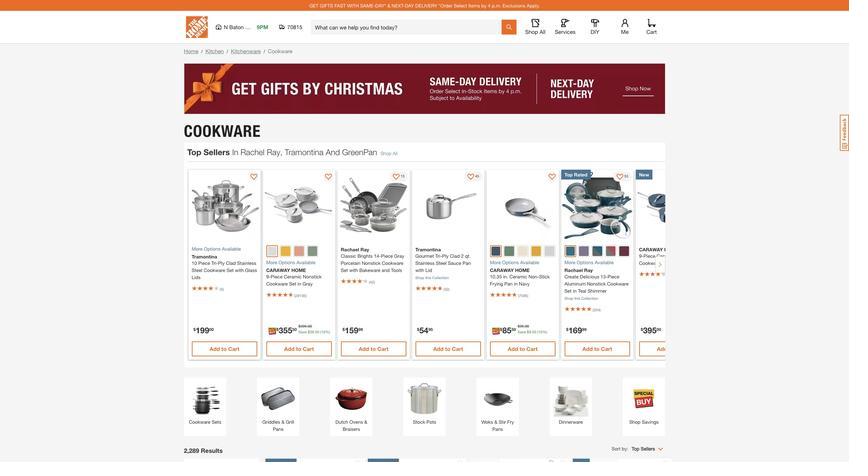 Task type: locate. For each thing, give the bounding box(es) containing it.
piece down marigold image
[[271, 274, 283, 280]]

1 vertical spatial shop this collection link
[[565, 296, 598, 301]]

%) inside $ 395 . 00 save $ 39 . 50 ( 10 %)
[[325, 330, 330, 334]]

steel inside the tramontina gourmet tri-ply clad 2 qt. stainless steel sauce pan with lid shop this collection
[[436, 260, 447, 266]]

1 horizontal spatial sellers
[[641, 446, 655, 452]]

1 horizontal spatial ray
[[584, 267, 593, 273]]

4 to from the left
[[445, 346, 450, 352]]

1 add to cart button from the left
[[192, 342, 257, 356]]

caraway down marigold image
[[266, 267, 290, 273]]

2 to from the left
[[296, 346, 301, 352]]

1 more options available from the left
[[266, 260, 316, 265]]

1 vertical spatial navy
[[519, 281, 530, 287]]

more up lids
[[192, 246, 203, 252]]

add to cart button down 39
[[266, 342, 332, 356]]

home for 85
[[515, 267, 530, 273]]

ray up the brights
[[361, 247, 369, 253]]

395 inside $ 395 . 00 save $ 39 . 50 ( 10 %)
[[301, 324, 307, 329]]

00 inside $ 199 00
[[209, 327, 214, 332]]

save inside $ 95 . 00 save $ 9 . 50 ( 10 %)
[[518, 330, 526, 334]]

more options available link for ( 7595 )
[[490, 259, 556, 266]]

45
[[475, 174, 479, 178]]

5 to from the left
[[520, 346, 525, 352]]

0 horizontal spatial caraway
[[266, 267, 290, 273]]

shop down aluminum on the right
[[565, 296, 573, 301]]

display image for caraway home
[[549, 174, 556, 181]]

ceramic inside caraway home 9-piece ceramic nonstick cookware set in navy
[[657, 253, 675, 259]]

dutch
[[336, 419, 348, 425]]

top for rated
[[565, 172, 573, 177]]

( down caraway home 9-piece ceramic nonstick cookware set in gray
[[294, 293, 295, 298]]

with down porcelain at the left of page
[[349, 267, 358, 273]]

$
[[299, 324, 301, 329], [518, 324, 520, 329], [193, 327, 196, 332], [276, 327, 279, 332], [343, 327, 345, 332], [417, 327, 419, 332], [500, 327, 502, 332], [566, 327, 569, 332], [641, 327, 643, 332], [308, 330, 310, 334], [527, 330, 529, 334]]

home for 355
[[291, 267, 306, 273]]

this
[[425, 276, 431, 280], [574, 296, 580, 301]]

/ right kitchenware
[[264, 48, 265, 54]]

rachael inside rachael ray classic brights 14-piece gray porcelain nonstick cookware set with bakeware and tools
[[341, 247, 359, 253]]

available for ( 254 )
[[595, 260, 614, 265]]

2 add to cart from the left
[[284, 346, 314, 352]]

collection
[[432, 276, 449, 280], [581, 296, 598, 301]]

add to cart for 10.35 in. ceramic non-stick frying pan in navy
[[508, 346, 538, 352]]

395 for $ 395 00
[[643, 326, 657, 335]]

teal and gray image
[[593, 246, 602, 256]]

add to cart down $ 159 99
[[359, 346, 389, 352]]

gray up 29135
[[303, 281, 313, 287]]

50 right 39
[[315, 330, 319, 334]]

piece right burgundy shimmer icon
[[644, 253, 655, 259]]

more down navy icon on the right bottom of page
[[490, 260, 501, 265]]

add to cart for (
[[359, 346, 389, 352]]

4 add from the left
[[433, 346, 444, 352]]

1 vertical spatial collection
[[581, 296, 598, 301]]

$ 395 00
[[641, 326, 661, 335]]

top
[[187, 147, 201, 157], [565, 172, 573, 177], [632, 446, 640, 452]]

available inside more options available tramontina 10 piece tri-ply clad stainless steel cookware set with glass lids
[[222, 246, 241, 252]]

1 horizontal spatial clad
[[450, 253, 460, 259]]

more options available down marigold image
[[266, 260, 316, 265]]

6 add from the left
[[583, 346, 593, 352]]

3 with from the left
[[415, 267, 424, 273]]

save
[[299, 330, 307, 334], [518, 330, 526, 334]]

clad inside more options available tramontina 10 piece tri-ply clad stainless steel cookware set with glass lids
[[226, 260, 236, 266]]

0 vertical spatial steel
[[436, 260, 447, 266]]

0 horizontal spatial navy
[[519, 281, 530, 287]]

1 horizontal spatial collection
[[581, 296, 598, 301]]

add to cart down $ 395 00
[[657, 346, 687, 352]]

2 display image from the left
[[549, 174, 556, 181]]

3 add to cart from the left
[[359, 346, 389, 352]]

2 with from the left
[[349, 267, 358, 273]]

$ 159 99
[[343, 326, 363, 335]]

1 vertical spatial 9-
[[266, 274, 271, 280]]

99 for 159
[[358, 327, 363, 332]]

1 horizontal spatial gray
[[394, 253, 404, 259]]

2 horizontal spatial with
[[415, 267, 424, 273]]

1 horizontal spatial ceramic
[[510, 274, 527, 280]]

and left greenpan
[[326, 147, 340, 157]]

n
[[224, 24, 228, 30]]

99 inside $ 169 99
[[582, 327, 587, 332]]

with inside the tramontina gourmet tri-ply clad 2 qt. stainless steel sauce pan with lid shop this collection
[[415, 267, 424, 273]]

1 horizontal spatial all
[[540, 28, 546, 35]]

display image
[[250, 174, 257, 181], [549, 174, 556, 181]]

39
[[310, 330, 314, 334]]

ceramic for 85
[[510, 274, 527, 280]]

$ 95 . 00 save $ 9 . 50 ( 10 %)
[[518, 324, 547, 334]]

0 horizontal spatial collection
[[432, 276, 449, 280]]

395 for $ 395 . 00 save $ 39 . 50 ( 10 %)
[[301, 324, 307, 329]]

0 horizontal spatial with
[[235, 267, 244, 273]]

add to cart button down the 54
[[415, 342, 481, 356]]

9-piece ceramic nonstick cookware set in cream image
[[265, 459, 364, 462]]

& left grill
[[282, 419, 285, 425]]

2 add to cart button from the left
[[266, 342, 332, 356]]

%) right 9
[[543, 330, 547, 334]]

steel left 'sauce'
[[436, 260, 447, 266]]

2 horizontal spatial ceramic
[[657, 253, 675, 259]]

in inside caraway home 10.35 in. ceramic non-stick frying pan in navy
[[514, 281, 518, 287]]

tramontina
[[285, 147, 324, 157], [415, 247, 441, 253], [192, 254, 217, 260]]

0 horizontal spatial ply
[[218, 260, 225, 266]]

caraway inside caraway home 9-piece ceramic nonstick cookware set in navy
[[639, 247, 663, 253]]

1 horizontal spatial shop this collection link
[[565, 296, 598, 301]]

2 vertical spatial tramontina
[[192, 254, 217, 260]]

savings
[[642, 419, 659, 425]]

9- for 9-piece ceramic nonstick cookware set in gray
[[266, 274, 271, 280]]

set inside more options available tramontina 10 piece tri-ply clad stainless steel cookware set with glass lids
[[227, 267, 234, 273]]

1 vertical spatial ray
[[584, 267, 593, 273]]

tramontina up lids
[[192, 254, 217, 260]]

)
[[374, 280, 375, 284], [223, 287, 224, 292], [449, 287, 450, 292], [306, 293, 307, 298], [527, 293, 528, 298], [600, 308, 601, 312]]

ray,
[[267, 147, 283, 157]]

nonstick
[[676, 253, 695, 259], [362, 260, 381, 266], [303, 274, 322, 280], [587, 281, 606, 287]]

home / kitchen / kitchenware / cookware
[[184, 48, 293, 54]]

9- inside caraway home 9-piece ceramic nonstick cookware set in navy
[[639, 253, 644, 259]]

teal shimmer image
[[566, 247, 575, 256]]

00
[[308, 324, 312, 329], [525, 324, 529, 329], [209, 327, 214, 332], [657, 327, 661, 332]]

1 horizontal spatial 395
[[643, 326, 657, 335]]

stainless down gourmet
[[415, 260, 435, 266]]

9
[[529, 330, 531, 334]]

0 vertical spatial top
[[187, 147, 201, 157]]

sets
[[212, 419, 221, 425]]

the home depot logo image
[[186, 16, 208, 38]]

0 horizontal spatial ceramic
[[284, 274, 302, 280]]

2 horizontal spatial home
[[664, 247, 679, 253]]

0 vertical spatial 9-
[[639, 253, 644, 259]]

6 to from the left
[[594, 346, 600, 352]]

home
[[664, 247, 679, 253], [291, 267, 306, 273], [515, 267, 530, 273]]

0 horizontal spatial home
[[291, 267, 306, 273]]

4 add to cart from the left
[[508, 346, 538, 352]]

in inside rachael ray create delicious 13-piece aluminum nonstick cookware set in teal shimmer shop this collection
[[573, 288, 577, 294]]

marigold image
[[531, 246, 541, 256]]

shop right greenpan
[[381, 150, 392, 156]]

classic brights 14-piece gray porcelain nonstick cookware set with bakeware and tools image
[[337, 170, 410, 242]]

gourmet tri-ply clad 2 qt. stainless steel sauce pan with lid image
[[412, 170, 484, 242]]

shop this collection link down 'teal'
[[565, 296, 598, 301]]

$ inside "$ 85 50"
[[500, 327, 502, 332]]

display image for 13
[[393, 174, 400, 181]]

ply up 'sauce'
[[442, 253, 449, 259]]

all
[[540, 28, 546, 35], [393, 150, 398, 156]]

/ right home
[[201, 48, 203, 54]]

add to cart button down $ 159 99
[[341, 342, 406, 356]]

home
[[184, 48, 198, 54]]

caraway inside caraway home 10.35 in. ceramic non-stick frying pan in navy
[[490, 267, 514, 273]]

apply.
[[527, 3, 540, 8]]

0 vertical spatial gray
[[394, 253, 404, 259]]

1 vertical spatial gray
[[303, 281, 313, 287]]

1 vertical spatial all
[[393, 150, 398, 156]]

7 add from the left
[[657, 346, 667, 352]]

0 horizontal spatial ray
[[361, 247, 369, 253]]

0 horizontal spatial pan
[[463, 260, 471, 266]]

save left 9
[[518, 330, 526, 334]]

tri- inside the tramontina gourmet tri-ply clad 2 qt. stainless steel sauce pan with lid shop this collection
[[435, 253, 442, 259]]

) for ( 32 )
[[449, 287, 450, 292]]

( 29135 )
[[294, 293, 307, 298]]

piece up the tools
[[381, 253, 393, 259]]

%) inside $ 95 . 00 save $ 9 . 50 ( 10 %)
[[543, 330, 547, 334]]

ply up ( 5 )
[[218, 260, 225, 266]]

) down the tramontina gourmet tri-ply clad 2 qt. stainless steel sauce pan with lid shop this collection
[[449, 287, 450, 292]]

stainless inside more options available tramontina 10 piece tri-ply clad stainless steel cookware set with glass lids
[[237, 260, 256, 266]]

this down 'teal'
[[574, 296, 580, 301]]

sauce
[[448, 260, 461, 266]]

0 vertical spatial sellers
[[204, 147, 230, 157]]

3 to from the left
[[371, 346, 376, 352]]

$ for $ 199 00
[[193, 327, 196, 332]]

0 horizontal spatial more options available
[[266, 260, 316, 265]]

pan inside the tramontina gourmet tri-ply clad 2 qt. stainless steel sauce pan with lid shop this collection
[[463, 260, 471, 266]]

%) right 39
[[325, 330, 330, 334]]

9- inside caraway home 9-piece ceramic nonstick cookware set in gray
[[266, 274, 271, 280]]

10 up lids
[[192, 260, 197, 266]]

0 vertical spatial ray
[[361, 247, 369, 253]]

$ inside $ 169 99
[[566, 327, 569, 332]]

) down 'shimmer'
[[600, 308, 601, 312]]

) down caraway home 9-piece ceramic nonstick cookware set in gray
[[306, 293, 307, 298]]

ray up delicious
[[584, 267, 593, 273]]

9-piece ceramic nonstick cookware set in gray image
[[263, 170, 335, 242]]

1 vertical spatial sellers
[[641, 446, 655, 452]]

( 42 )
[[369, 280, 375, 284]]

and
[[326, 147, 340, 157], [382, 267, 390, 273]]

kitchen
[[205, 48, 224, 54]]

0 vertical spatial and
[[326, 147, 340, 157]]

save inside $ 395 . 00 save $ 39 . 50 ( 10 %)
[[299, 330, 307, 334]]

home inside caraway home 10.35 in. ceramic non-stick frying pan in navy
[[515, 267, 530, 273]]

cart link
[[644, 19, 659, 35]]

0 horizontal spatial pans
[[273, 426, 284, 432]]

display image for 45
[[467, 174, 474, 181]]

( 7595 )
[[518, 293, 528, 298]]

1 horizontal spatial 10
[[321, 330, 325, 334]]

0 horizontal spatial %)
[[325, 330, 330, 334]]

collection inside rachael ray create delicious 13-piece aluminum nonstick cookware set in teal shimmer shop this collection
[[581, 296, 598, 301]]

more options available down purple shimmer icon
[[565, 260, 614, 265]]

1 horizontal spatial caraway
[[490, 267, 514, 273]]

0 horizontal spatial 95
[[428, 327, 433, 332]]

10 right 39
[[321, 330, 325, 334]]

1 save from the left
[[299, 330, 307, 334]]

options inside more options available tramontina 10 piece tri-ply clad stainless steel cookware set with glass lids
[[204, 246, 221, 252]]

shop down apply.
[[525, 28, 538, 35]]

1 %) from the left
[[325, 330, 330, 334]]

10 right 9
[[538, 330, 543, 334]]

1 horizontal spatial with
[[349, 267, 358, 273]]

1 vertical spatial tramontina
[[415, 247, 441, 253]]

options
[[204, 246, 221, 252], [279, 260, 295, 265], [502, 260, 519, 265], [577, 260, 594, 265]]

0 horizontal spatial 99
[[358, 327, 363, 332]]

4
[[488, 3, 491, 8]]

more options available link
[[192, 245, 257, 253], [266, 259, 332, 266], [490, 259, 556, 266], [565, 259, 630, 266]]

ceramic
[[657, 253, 675, 259], [284, 274, 302, 280], [510, 274, 527, 280]]

by:
[[622, 446, 628, 452]]

save left 39
[[299, 330, 307, 334]]

$ inside $ 355 50
[[276, 327, 279, 332]]

to
[[221, 346, 227, 352], [296, 346, 301, 352], [371, 346, 376, 352], [445, 346, 450, 352], [520, 346, 525, 352], [594, 346, 600, 352], [669, 346, 674, 352]]

2 horizontal spatial top
[[632, 446, 640, 452]]

( for 42
[[369, 280, 370, 284]]

( down the tramontina gourmet tri-ply clad 2 qt. stainless steel sauce pan with lid shop this collection
[[444, 287, 444, 292]]

more down teal shimmer icon
[[565, 260, 576, 265]]

1 horizontal spatial sage image
[[504, 246, 514, 256]]

with inside more options available tramontina 10 piece tri-ply clad stainless steel cookware set with glass lids
[[235, 267, 244, 273]]

1 horizontal spatial 9-
[[639, 253, 644, 259]]

1 horizontal spatial top
[[565, 172, 573, 177]]

caraway home 9-piece ceramic nonstick cookware set in navy
[[639, 247, 695, 266]]

collection inside the tramontina gourmet tri-ply clad 2 qt. stainless steel sauce pan with lid shop this collection
[[432, 276, 449, 280]]

1 horizontal spatial and
[[382, 267, 390, 273]]

1 add from the left
[[210, 346, 220, 352]]

1 vertical spatial ply
[[218, 260, 225, 266]]

2 more options available from the left
[[490, 260, 539, 265]]

) for ( 5 )
[[223, 287, 224, 292]]

0 vertical spatial this
[[425, 276, 431, 280]]

1 horizontal spatial more options available
[[490, 260, 539, 265]]

display image down rachel
[[250, 174, 257, 181]]

5 add to cart button from the left
[[490, 342, 556, 356]]

) down more options available tramontina 10 piece tri-ply clad stainless steel cookware set with glass lids
[[223, 287, 224, 292]]

piece right delicious
[[608, 274, 620, 280]]

stock
[[413, 419, 425, 425]]

1 horizontal spatial gray image
[[545, 246, 555, 256]]

this down lid on the right
[[425, 276, 431, 280]]

sage image right navy icon on the right bottom of page
[[504, 246, 514, 256]]

0 horizontal spatial all
[[393, 150, 398, 156]]

1 horizontal spatial ply
[[442, 253, 449, 259]]

2 horizontal spatial caraway
[[639, 247, 663, 253]]

1 horizontal spatial %)
[[543, 330, 547, 334]]

caraway up in.
[[490, 267, 514, 273]]

rachael inside rachael ray create delicious 13-piece aluminum nonstick cookware set in teal shimmer shop this collection
[[565, 267, 583, 273]]

0 horizontal spatial top
[[187, 147, 201, 157]]

shop inside top sellers in rachel ray, tramontina and greenpan shop all
[[381, 150, 392, 156]]

griddles & grill pans
[[262, 419, 294, 432]]

0 horizontal spatial gray
[[303, 281, 313, 287]]

caraway right burgundy shimmer icon
[[639, 247, 663, 253]]

set inside rachael ray classic brights 14-piece gray porcelain nonstick cookware set with bakeware and tools
[[341, 267, 348, 273]]

1 horizontal spatial rachael
[[565, 267, 583, 273]]

add to cart down $ 199 00
[[210, 346, 239, 352]]

griddles & grill pans image
[[260, 381, 296, 417]]

shop left "savings"
[[629, 419, 641, 425]]

1 vertical spatial pan
[[504, 281, 513, 287]]

all left services on the right of page
[[540, 28, 546, 35]]

1 horizontal spatial stainless
[[415, 260, 435, 266]]

this inside the tramontina gourmet tri-ply clad 2 qt. stainless steel sauce pan with lid shop this collection
[[425, 276, 431, 280]]

ray inside rachael ray create delicious 13-piece aluminum nonstick cookware set in teal shimmer shop this collection
[[584, 267, 593, 273]]

sponsored banner image
[[184, 63, 665, 114]]

$ for $ 54 95 add to cart
[[417, 327, 419, 332]]

shop this collection link down lid on the right
[[415, 276, 449, 280]]

stainless
[[237, 260, 256, 266], [415, 260, 435, 266]]

0 horizontal spatial 9-
[[266, 274, 271, 280]]

navy inside caraway home 9-piece ceramic nonstick cookware set in navy
[[675, 260, 686, 266]]

shop
[[525, 28, 538, 35], [381, 150, 392, 156], [415, 276, 424, 280], [565, 296, 573, 301], [629, 419, 641, 425]]

2 99 from the left
[[582, 327, 587, 332]]

95 inside $ 95 . 00 save $ 9 . 50 ( 10 %)
[[520, 324, 524, 329]]

( right 39
[[320, 330, 321, 334]]

1 horizontal spatial 95
[[520, 324, 524, 329]]

50 left 9
[[512, 327, 516, 332]]

options for ( 29135 )
[[279, 260, 295, 265]]

5 add to cart from the left
[[583, 346, 612, 352]]

tramontina right ray, in the top left of the page
[[285, 147, 324, 157]]

( right 9
[[537, 330, 538, 334]]

more for ( 254 )
[[565, 260, 576, 265]]

( for 29135
[[294, 293, 295, 298]]

home link
[[184, 48, 198, 54]]

ceramic inside caraway home 9-piece ceramic nonstick cookware set in gray
[[284, 274, 302, 280]]

results
[[201, 447, 223, 454]]

1 with from the left
[[235, 267, 244, 273]]

and left the tools
[[382, 267, 390, 273]]

grill
[[286, 419, 294, 425]]

cream image
[[518, 246, 528, 256]]

1 vertical spatial clad
[[226, 260, 236, 266]]

( down 'shimmer'
[[593, 308, 594, 312]]

add to cart button for 9-piece ceramic nonstick cookware set in gray image
[[266, 342, 332, 356]]

1 horizontal spatial 99
[[582, 327, 587, 332]]

gray image
[[545, 246, 555, 256], [268, 247, 277, 256]]

9-
[[639, 253, 644, 259], [266, 274, 271, 280]]

$ for $ 85 50
[[500, 327, 502, 332]]

2 horizontal spatial tramontina
[[415, 247, 441, 253]]

stir
[[499, 419, 506, 425]]

gray image right marigold icon at the right of page
[[545, 246, 555, 256]]

( down bakeware
[[369, 280, 370, 284]]

add to cart button down $ 199 00
[[192, 342, 257, 356]]

pans down griddles
[[273, 426, 284, 432]]

0 vertical spatial all
[[540, 28, 546, 35]]

( for 5
[[220, 287, 221, 292]]

3 add to cart button from the left
[[341, 342, 406, 356]]

1 vertical spatial and
[[382, 267, 390, 273]]

dutch ovens & braisers image
[[334, 381, 369, 417]]

collection up 32 at bottom
[[432, 276, 449, 280]]

marigold image
[[281, 246, 290, 256]]

to for add to cart button related to classic brights 14-piece gray porcelain nonstick cookware set with bakeware and tools image
[[371, 346, 376, 352]]

$ inside $ 159 99
[[343, 327, 345, 332]]

1 horizontal spatial steel
[[436, 260, 447, 266]]

/ right "kitchen"
[[227, 48, 228, 54]]

2 horizontal spatial more options available
[[565, 260, 614, 265]]

steel
[[436, 260, 447, 266], [192, 267, 202, 273]]

2 stainless from the left
[[415, 260, 435, 266]]

shop down gourmet
[[415, 276, 424, 280]]

sage image right perracotta icon
[[308, 246, 317, 256]]

available
[[222, 246, 241, 252], [297, 260, 316, 265], [520, 260, 539, 265], [595, 260, 614, 265]]

sage image
[[308, 246, 317, 256], [504, 246, 514, 256]]

add to cart button down 9
[[490, 342, 556, 356]]

dinnerware link
[[553, 381, 589, 426]]

0 horizontal spatial steel
[[192, 267, 202, 273]]

display image inside 13 dropdown button
[[393, 174, 400, 181]]

piece inside more options available tramontina 10 piece tri-ply clad stainless steel cookware set with glass lids
[[198, 260, 210, 266]]

pan
[[463, 260, 471, 266], [504, 281, 513, 287]]

45 button
[[464, 171, 483, 182]]

( down caraway home 10.35 in. ceramic non-stick frying pan in navy
[[518, 293, 519, 298]]

70815 button
[[279, 24, 303, 31]]

& inside griddles & grill pans
[[282, 419, 285, 425]]

13 button
[[389, 171, 408, 182]]

hammered cream 15-piece aluminum ultra-ceramic coating nonstick cookware set with utensils image
[[573, 459, 672, 462]]

) down bakeware
[[374, 280, 375, 284]]

stock pots image
[[407, 381, 442, 417]]

) for ( 29135 )
[[306, 293, 307, 298]]

1 horizontal spatial /
[[227, 48, 228, 54]]

0 vertical spatial rachael
[[341, 247, 359, 253]]

caraway for 85
[[490, 267, 514, 273]]

$ for $ 169 99
[[566, 327, 569, 332]]

( inside $ 95 . 00 save $ 9 . 50 ( 10 %)
[[537, 330, 538, 334]]

1 vertical spatial this
[[574, 296, 580, 301]]

4 add to cart button from the left
[[415, 342, 481, 356]]

&
[[387, 3, 390, 8], [282, 419, 285, 425], [364, 419, 367, 425], [495, 419, 498, 425]]

this for teal
[[574, 296, 580, 301]]

add to cart button down $ 169 99
[[565, 342, 630, 356]]

) for ( 42 )
[[374, 280, 375, 284]]

50 right 9
[[532, 330, 536, 334]]

0 horizontal spatial save
[[299, 330, 307, 334]]

95
[[520, 324, 524, 329], [428, 327, 433, 332]]

0 horizontal spatial sage image
[[308, 246, 317, 256]]

0 horizontal spatial tramontina
[[192, 254, 217, 260]]

) for ( 7595 )
[[527, 293, 528, 298]]

delicious
[[580, 274, 599, 280]]

pan down in.
[[504, 281, 513, 287]]

rachael up 'create'
[[565, 267, 583, 273]]

1 pans from the left
[[273, 426, 284, 432]]

1 to from the left
[[221, 346, 227, 352]]

0 horizontal spatial 395
[[301, 324, 307, 329]]

greenpan
[[342, 147, 377, 157]]

piece for more options available tramontina 10 piece tri-ply clad stainless steel cookware set with glass lids
[[198, 260, 210, 266]]

with inside rachael ray classic brights 14-piece gray porcelain nonstick cookware set with bakeware and tools
[[349, 267, 358, 273]]

1 horizontal spatial save
[[518, 330, 526, 334]]

add to cart button down $ 395 00
[[639, 342, 705, 356]]

2 %) from the left
[[543, 330, 547, 334]]

top for sellers
[[187, 147, 201, 157]]

exclusions
[[503, 3, 525, 8]]

services
[[555, 28, 576, 35]]

more
[[192, 246, 203, 252], [266, 260, 277, 265], [490, 260, 501, 265], [565, 260, 576, 265]]

355
[[279, 326, 292, 335]]

home inside caraway home 9-piece ceramic nonstick cookware set in gray
[[291, 267, 306, 273]]

nonstick inside caraway home 9-piece ceramic nonstick cookware set in navy
[[676, 253, 695, 259]]

0 horizontal spatial display image
[[250, 174, 257, 181]]

gray image left marigold image
[[268, 247, 277, 256]]

10 inside $ 395 . 00 save $ 39 . 50 ( 10 %)
[[321, 330, 325, 334]]

add to cart down $ 169 99
[[583, 346, 612, 352]]

cookware sets link
[[187, 381, 223, 426]]

perracotta image
[[294, 246, 304, 256]]

0 vertical spatial clad
[[450, 253, 460, 259]]

7 add to cart button from the left
[[639, 342, 705, 356]]

6 add to cart from the left
[[657, 346, 687, 352]]

cookware sets
[[189, 419, 221, 425]]

add to cart down 9
[[508, 346, 538, 352]]

1 horizontal spatial navy
[[675, 260, 686, 266]]

1 stainless from the left
[[237, 260, 256, 266]]

1 display image from the left
[[250, 174, 257, 181]]

dutch ovens & braisers
[[336, 419, 367, 432]]

%) for 355
[[325, 330, 330, 334]]

2 display image from the left
[[393, 174, 400, 181]]

display image inside 45 dropdown button
[[467, 174, 474, 181]]

0 horizontal spatial clad
[[226, 260, 236, 266]]

save for 85
[[518, 330, 526, 334]]

stainless up glass
[[237, 260, 256, 266]]

all inside button
[[540, 28, 546, 35]]

10.35 in. ceramic non-stick frying pan in navy image
[[487, 170, 559, 242]]

& left stir
[[495, 419, 498, 425]]

0 vertical spatial shop this collection link
[[415, 276, 449, 280]]

cookware inside more options available tramontina 10 piece tri-ply clad stainless steel cookware set with glass lids
[[204, 267, 225, 273]]

set
[[662, 260, 669, 266], [227, 267, 234, 273], [341, 267, 348, 273], [289, 281, 296, 287], [565, 288, 572, 294]]

3 display image from the left
[[467, 174, 474, 181]]

tramontina inside the tramontina gourmet tri-ply clad 2 qt. stainless steel sauce pan with lid shop this collection
[[415, 247, 441, 253]]

steel up lids
[[192, 267, 202, 273]]

95 inside $ 54 95 add to cart
[[428, 327, 433, 332]]

1 display image from the left
[[325, 174, 332, 181]]

1 horizontal spatial this
[[574, 296, 580, 301]]

caraway for 355
[[266, 267, 290, 273]]

glass
[[245, 267, 257, 273]]

rachael up classic
[[341, 247, 359, 253]]

frying
[[490, 281, 503, 287]]

with left lid on the right
[[415, 267, 424, 273]]

$ inside $ 54 95 add to cart
[[417, 327, 419, 332]]

with left glass
[[235, 267, 244, 273]]

piece for rachael ray create delicious 13-piece aluminum nonstick cookware set in teal shimmer shop this collection
[[608, 274, 620, 280]]

ray inside rachael ray classic brights 14-piece gray porcelain nonstick cookware set with bakeware and tools
[[361, 247, 369, 253]]

display image inside 53 dropdown button
[[617, 174, 623, 181]]

4 display image from the left
[[617, 174, 623, 181]]

to for 7th add to cart button from left
[[669, 346, 674, 352]]

tramontina up gourmet
[[415, 247, 441, 253]]

$ for $ 395 00
[[641, 327, 643, 332]]

14-
[[374, 253, 381, 259]]

53
[[624, 174, 628, 178]]

1 horizontal spatial tri-
[[435, 253, 442, 259]]

& right ovens
[[364, 419, 367, 425]]

add to cart down 39
[[284, 346, 314, 352]]

pans down stir
[[492, 426, 503, 432]]

0 vertical spatial pan
[[463, 260, 471, 266]]

pots
[[427, 419, 436, 425]]

collection down 'shimmer'
[[581, 296, 598, 301]]

0 horizontal spatial tri-
[[211, 260, 218, 266]]

rachael for classic
[[341, 247, 359, 253]]

0 vertical spatial ply
[[442, 253, 449, 259]]

( down more options available tramontina 10 piece tri-ply clad stainless steel cookware set with glass lids
[[220, 287, 221, 292]]

2 save from the left
[[518, 330, 526, 334]]

0 horizontal spatial /
[[201, 48, 203, 54]]

sellers
[[204, 147, 230, 157], [641, 446, 655, 452]]

0 horizontal spatial rachael
[[341, 247, 359, 253]]

more options available
[[266, 260, 316, 265], [490, 260, 539, 265], [565, 260, 614, 265]]

display image
[[325, 174, 332, 181], [393, 174, 400, 181], [467, 174, 474, 181], [617, 174, 623, 181]]

ply
[[442, 253, 449, 259], [218, 260, 225, 266]]

caraway inside caraway home 9-piece ceramic nonstick cookware set in gray
[[266, 267, 290, 273]]

to for 2nd add to cart button from the right
[[594, 346, 600, 352]]

1 99 from the left
[[358, 327, 363, 332]]

1 vertical spatial rachael
[[565, 267, 583, 273]]

50 left 39
[[292, 327, 297, 332]]

piece up lids
[[198, 260, 210, 266]]

rachael ray classic brights 14-piece gray porcelain nonstick cookware set with bakeware and tools
[[341, 247, 404, 273]]

1 add to cart from the left
[[210, 346, 239, 352]]

gray up the tools
[[394, 253, 404, 259]]

2 pans from the left
[[492, 426, 503, 432]]

piece inside rachael ray create delicious 13-piece aluminum nonstick cookware set in teal shimmer shop this collection
[[608, 274, 620, 280]]

99 inside $ 159 99
[[358, 327, 363, 332]]

more options available down cream image
[[490, 260, 539, 265]]

shop inside the tramontina gourmet tri-ply clad 2 qt. stainless steel sauce pan with lid shop this collection
[[415, 276, 424, 280]]

10 inside more options available tramontina 10 piece tri-ply clad stainless steel cookware set with glass lids
[[192, 260, 197, 266]]

) down caraway home 10.35 in. ceramic non-stick frying pan in navy
[[527, 293, 528, 298]]

purple shimmer image
[[579, 246, 589, 256]]

7 to from the left
[[669, 346, 674, 352]]

3 / from the left
[[264, 48, 265, 54]]

00 inside $ 395 00
[[657, 327, 661, 332]]

with for porcelain
[[349, 267, 358, 273]]

2 horizontal spatial 10
[[538, 330, 543, 334]]

options for ( 7595 )
[[502, 260, 519, 265]]

0 horizontal spatial this
[[425, 276, 431, 280]]

10 for 85
[[538, 330, 543, 334]]

all up 13 dropdown button
[[393, 150, 398, 156]]

13
[[401, 174, 405, 178]]

00 inside $ 95 . 00 save $ 9 . 50 ( 10 %)
[[525, 324, 529, 329]]



Task type: vqa. For each thing, say whether or not it's contained in the screenshot.
the Dinnerware image
yes



Task type: describe. For each thing, give the bounding box(es) containing it.
shop inside shop savings link
[[629, 419, 641, 425]]

5 add from the left
[[508, 346, 518, 352]]

caraway home 9-piece ceramic nonstick cookware set in gray
[[266, 267, 322, 287]]

me
[[621, 28, 629, 35]]

$ for $ 355 50
[[276, 327, 279, 332]]

collection for lid
[[432, 276, 449, 280]]

ovens
[[349, 419, 363, 425]]

add to cart button for the '10.35 in. ceramic non-stick frying pan in navy' image
[[490, 342, 556, 356]]

add to cart for 10 piece tri-ply clad stainless steel cookware set with glass lids
[[210, 346, 239, 352]]

collection for shimmer
[[581, 296, 598, 301]]

$ 54 95 add to cart
[[417, 326, 463, 352]]

shop this collection link for shimmer
[[565, 296, 598, 301]]

add to cart for 9-piece ceramic nonstick cookware set in gray
[[284, 346, 314, 352]]

54
[[419, 326, 428, 335]]

1 / from the left
[[201, 48, 203, 54]]

shimmer
[[588, 288, 607, 294]]

aluminum
[[565, 281, 586, 287]]

woks & stir fry pans
[[482, 419, 514, 432]]

10.35
[[490, 274, 502, 280]]

bakeware
[[359, 267, 380, 273]]

ply inside the tramontina gourmet tri-ply clad 2 qt. stainless steel sauce pan with lid shop this collection
[[442, 253, 449, 259]]

to for 10 piece tri-ply clad stainless steel cookware set with glass lids "image" at the left of the page's add to cart button
[[221, 346, 227, 352]]

( for 254
[[593, 308, 594, 312]]

& right the day*
[[387, 3, 390, 8]]

& inside dutch ovens & braisers
[[364, 419, 367, 425]]

cookware inside rachael ray create delicious 13-piece aluminum nonstick cookware set in teal shimmer shop this collection
[[607, 281, 629, 287]]

159
[[345, 326, 358, 335]]

available for ( 7595 )
[[520, 260, 539, 265]]

sort by: top sellers
[[612, 446, 655, 452]]

clad inside the tramontina gourmet tri-ply clad 2 qt. stainless steel sauce pan with lid shop this collection
[[450, 253, 460, 259]]

new
[[639, 172, 649, 177]]

1 sage image from the left
[[308, 246, 317, 256]]

more for ( 7595 )
[[490, 260, 501, 265]]

griddles & grill pans link
[[260, 381, 296, 433]]

add to cart button for 10 piece tri-ply clad stainless steel cookware set with glass lids "image" at the left of the page
[[192, 342, 257, 356]]

10 piece tri-ply clad stainless steel cookware set with glass lids image
[[188, 170, 261, 242]]

53 button
[[613, 171, 632, 182]]

cookware sets image
[[187, 381, 223, 417]]

to for 9-piece ceramic nonstick cookware set in gray image add to cart button
[[296, 346, 301, 352]]

more options available for 85
[[490, 260, 539, 265]]

( 5 )
[[220, 287, 224, 292]]

classic blue 20-piece aluminum ultra-durable non-stick diamond infused cookware and bakeware set image
[[470, 459, 570, 462]]

( 254 )
[[593, 308, 601, 312]]

) for ( 254 )
[[600, 308, 601, 312]]

nonstick inside rachael ray classic brights 14-piece gray porcelain nonstick cookware set with bakeware and tools
[[362, 260, 381, 266]]

set inside caraway home 9-piece ceramic nonstick cookware set in navy
[[662, 260, 669, 266]]

199
[[196, 326, 209, 335]]

50 inside $ 95 . 00 save $ 9 . 50 ( 10 %)
[[532, 330, 536, 334]]

steel inside more options available tramontina 10 piece tri-ply clad stainless steel cookware set with glass lids
[[192, 267, 202, 273]]

brights
[[358, 253, 373, 259]]

kitchen link
[[205, 48, 224, 54]]

caraway home 10.35 in. ceramic non-stick frying pan in navy
[[490, 267, 550, 287]]

shop savings image
[[626, 381, 662, 417]]

kitchenware link
[[231, 48, 261, 54]]

7595
[[519, 293, 527, 298]]

85
[[502, 326, 512, 335]]

( for 32
[[444, 287, 444, 292]]

2 / from the left
[[227, 48, 228, 54]]

next-
[[392, 3, 405, 8]]

day
[[405, 3, 414, 8]]

pans inside the woks & stir fry pans
[[492, 426, 503, 432]]

n baton rouge
[[224, 24, 261, 30]]

burgundy shimmer image
[[619, 246, 629, 256]]

gifts
[[320, 3, 333, 8]]

2 sage image from the left
[[504, 246, 514, 256]]

display image for 53
[[617, 174, 623, 181]]

shop all
[[525, 28, 546, 35]]

piece for rachael ray classic brights 14-piece gray porcelain nonstick cookware set with bakeware and tools
[[381, 253, 393, 259]]

navy inside caraway home 10.35 in. ceramic non-stick frying pan in navy
[[519, 281, 530, 287]]

display image for tramontina
[[250, 174, 257, 181]]

more inside more options available tramontina 10 piece tri-ply clad stainless steel cookware set with glass lids
[[192, 246, 203, 252]]

99 for 169
[[582, 327, 587, 332]]

baton
[[229, 24, 244, 30]]

rachael ray create delicious 13-piece aluminum nonstick cookware set in teal shimmer shop this collection
[[565, 267, 629, 301]]

cart inside $ 54 95 add to cart
[[452, 346, 463, 352]]

pans inside griddles & grill pans
[[273, 426, 284, 432]]

tramontina gourmet tri-ply clad 2 qt. stainless steel sauce pan with lid shop this collection
[[415, 247, 471, 280]]

in inside caraway home 9-piece ceramic nonstick cookware set in navy
[[670, 260, 674, 266]]

shop this collection link for lid
[[415, 276, 449, 280]]

nonstick inside caraway home 9-piece ceramic nonstick cookware set in gray
[[303, 274, 322, 280]]

%) for 85
[[543, 330, 547, 334]]

woks & stir fry pans image
[[480, 381, 516, 417]]

options for ( 254 )
[[577, 260, 594, 265]]

& inside the woks & stir fry pans
[[495, 419, 498, 425]]

save for 355
[[299, 330, 307, 334]]

gourmet
[[415, 253, 434, 259]]

more options available for 355
[[266, 260, 316, 265]]

rachael for create
[[565, 267, 583, 273]]

rated
[[574, 172, 588, 177]]

( inside $ 395 . 00 save $ 39 . 50 ( 10 %)
[[320, 330, 321, 334]]

2,289 results
[[184, 447, 223, 454]]

create delicious 13-piece aluminum nonstick cookware set in teal shimmer image
[[561, 170, 634, 242]]

What can we help you find today? search field
[[315, 20, 501, 34]]

braisers
[[343, 426, 360, 432]]

50 inside $ 395 . 00 save $ 39 . 50 ( 10 %)
[[315, 330, 319, 334]]

all inside top sellers in rachel ray, tramontina and greenpan shop all
[[393, 150, 398, 156]]

gray inside caraway home 9-piece ceramic nonstick cookware set in gray
[[303, 281, 313, 287]]

qt.
[[465, 253, 471, 259]]

more options available link for ( 254 )
[[565, 259, 630, 266]]

tools
[[391, 267, 402, 273]]

$ 355 50
[[276, 326, 297, 335]]

*order
[[439, 3, 453, 8]]

by
[[481, 3, 487, 8]]

2
[[461, 253, 464, 259]]

in.
[[503, 274, 508, 280]]

gray inside rachael ray classic brights 14-piece gray porcelain nonstick cookware set with bakeware and tools
[[394, 253, 404, 259]]

porcelain
[[341, 260, 361, 266]]

add to cart button for gourmet tri-ply clad 2 qt. stainless steel sauce pan with lid image
[[415, 342, 481, 356]]

top sellers in rachel ray, tramontina and greenpan shop all
[[187, 147, 398, 157]]

home inside caraway home 9-piece ceramic nonstick cookware set in navy
[[664, 247, 679, 253]]

red and gray image
[[606, 246, 616, 256]]

fast
[[335, 3, 346, 8]]

9pm
[[257, 24, 268, 30]]

stick
[[539, 274, 550, 280]]

dinnerware
[[559, 419, 583, 425]]

day*
[[375, 3, 386, 8]]

same-
[[360, 3, 375, 8]]

cookware inside rachael ray classic brights 14-piece gray porcelain nonstick cookware set with bakeware and tools
[[382, 260, 403, 266]]

diy button
[[584, 19, 606, 35]]

feedback link image
[[840, 115, 849, 151]]

piece inside caraway home 9-piece ceramic nonstick cookware set in gray
[[271, 274, 283, 280]]

woks & stir fry pans link
[[480, 381, 516, 433]]

sort
[[612, 446, 621, 452]]

10 for 355
[[321, 330, 325, 334]]

more options available tramontina 10 piece tri-ply clad stainless steel cookware set with glass lids
[[192, 246, 257, 280]]

shop inside shop all button
[[525, 28, 538, 35]]

with for stainless
[[415, 267, 424, 273]]

9-piece ceramic nonstick cookware set in navy image
[[636, 170, 708, 242]]

32
[[444, 287, 449, 292]]

shop all link
[[381, 150, 398, 156]]

( for 7595
[[518, 293, 519, 298]]

0 horizontal spatial sellers
[[204, 147, 230, 157]]

stainless inside the tramontina gourmet tri-ply clad 2 qt. stainless steel sauce pan with lid shop this collection
[[415, 260, 435, 266]]

$ 199 00
[[193, 326, 214, 335]]

1 horizontal spatial tramontina
[[285, 147, 324, 157]]

nonstick inside rachael ray create delicious 13-piece aluminum nonstick cookware set in teal shimmer shop this collection
[[587, 281, 606, 287]]

navy image
[[491, 247, 500, 256]]

$ 169 99
[[566, 326, 587, 335]]

ply inside more options available tramontina 10 piece tri-ply clad stainless steel cookware set with glass lids
[[218, 260, 225, 266]]

$ for $ 395 . 00 save $ 39 . 50 ( 10 %)
[[299, 324, 301, 329]]

more for ( 29135 )
[[266, 260, 277, 265]]

woks
[[482, 419, 493, 425]]

50 inside $ 355 50
[[292, 327, 297, 332]]

00 inside $ 395 . 00 save $ 39 . 50 ( 10 %)
[[308, 324, 312, 329]]

to for add to cart button for the '10.35 in. ceramic non-stick frying pan in navy' image
[[520, 346, 525, 352]]

pan inside caraway home 10.35 in. ceramic non-stick frying pan in navy
[[504, 281, 513, 287]]

0 horizontal spatial and
[[326, 147, 340, 157]]

to inside $ 54 95 add to cart
[[445, 346, 450, 352]]

tri- inside more options available tramontina 10 piece tri-ply clad stainless steel cookware set with glass lids
[[211, 260, 218, 266]]

stock pots
[[413, 419, 436, 425]]

set inside caraway home 9-piece ceramic nonstick cookware set in gray
[[289, 281, 296, 287]]

available for ( 29135 )
[[297, 260, 316, 265]]

cookware inside caraway home 9-piece ceramic nonstick cookware set in gray
[[266, 281, 288, 287]]

piece inside caraway home 9-piece ceramic nonstick cookware set in navy
[[644, 253, 655, 259]]

0 horizontal spatial gray image
[[268, 247, 277, 256]]

9- for 9-piece ceramic nonstick cookware set in navy
[[639, 253, 644, 259]]

shop inside rachael ray create delicious 13-piece aluminum nonstick cookware set in teal shimmer shop this collection
[[565, 296, 573, 301]]

2,289
[[184, 447, 199, 454]]

$ 395 . 00 save $ 39 . 50 ( 10 %)
[[299, 324, 330, 334]]

stackmaster 21-piece cast aluminum ceramic nonstick cookware image
[[368, 459, 467, 462]]

2 add from the left
[[284, 346, 295, 352]]

this for with
[[425, 276, 431, 280]]

more options available link for ( 29135 )
[[266, 259, 332, 266]]

$ for $ 159 99
[[343, 327, 345, 332]]

kitchenware
[[231, 48, 261, 54]]

254
[[594, 308, 600, 312]]

6 add to cart button from the left
[[565, 342, 630, 356]]

70815
[[287, 24, 302, 30]]

169
[[569, 326, 582, 335]]

50 inside "$ 85 50"
[[512, 327, 516, 332]]

get
[[309, 3, 319, 8]]

me button
[[614, 19, 636, 35]]

29135
[[295, 293, 306, 298]]

add inside $ 54 95 add to cart
[[433, 346, 444, 352]]

ray for delicious
[[584, 267, 593, 273]]

non-
[[529, 274, 539, 280]]

3 add from the left
[[359, 346, 369, 352]]

3 more options available from the left
[[565, 260, 614, 265]]

ceramic for 355
[[284, 274, 302, 280]]

get gifts fast with same-day* & next-day delivery *order select items by 4 p.m. exclusions apply.
[[309, 3, 540, 8]]

stock pots link
[[407, 381, 442, 426]]

add to cart button for classic brights 14-piece gray porcelain nonstick cookware set with bakeware and tools image
[[341, 342, 406, 356]]

ray for brights
[[361, 247, 369, 253]]

$ for $ 95 . 00 save $ 9 . 50 ( 10 %)
[[518, 324, 520, 329]]

and inside rachael ray classic brights 14-piece gray porcelain nonstick cookware set with bakeware and tools
[[382, 267, 390, 273]]

select
[[454, 3, 467, 8]]

5
[[221, 287, 223, 292]]

cookware inside caraway home 9-piece ceramic nonstick cookware set in navy
[[639, 260, 661, 266]]

dinnerware image
[[553, 381, 589, 417]]

tramontina inside more options available tramontina 10 piece tri-ply clad stainless steel cookware set with glass lids
[[192, 254, 217, 260]]

set inside rachael ray create delicious 13-piece aluminum nonstick cookware set in teal shimmer shop this collection
[[565, 288, 572, 294]]

in inside caraway home 9-piece ceramic nonstick cookware set in gray
[[298, 281, 301, 287]]



